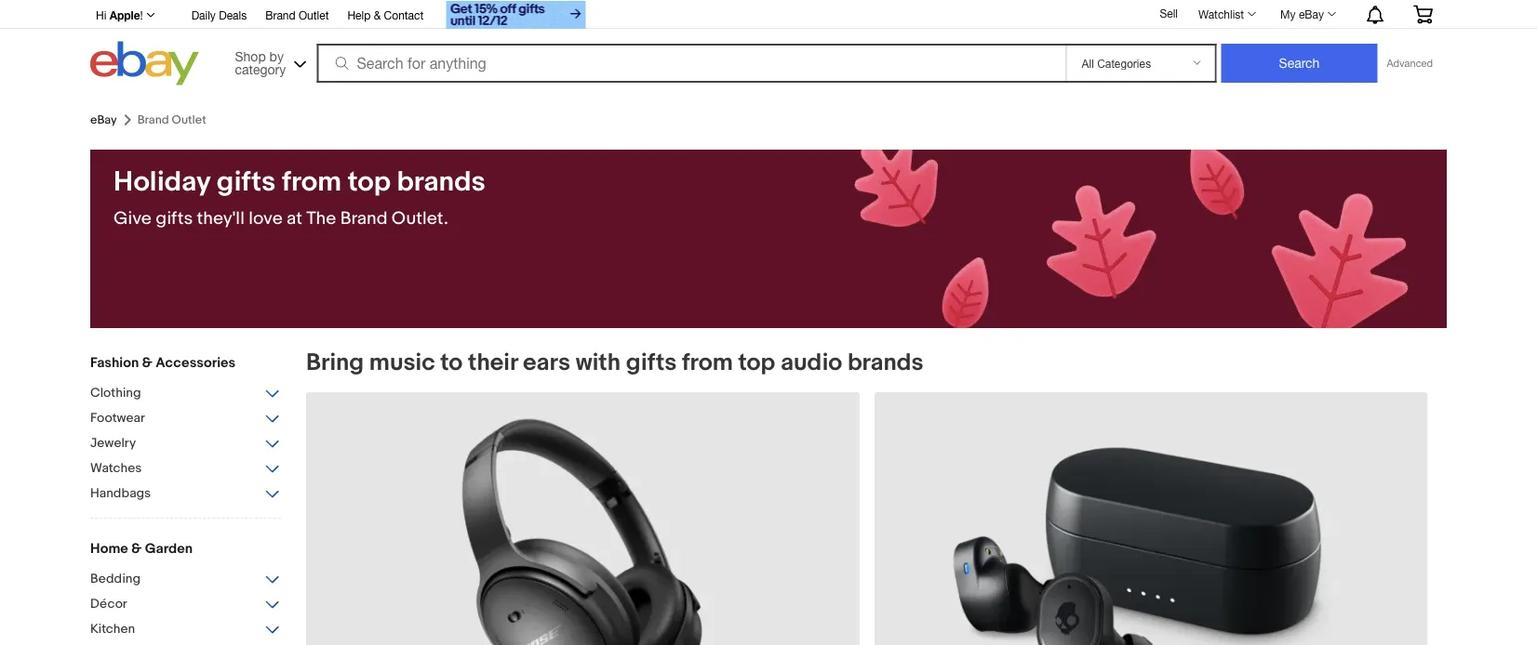 Task type: locate. For each thing, give the bounding box(es) containing it.
gifts down holiday
[[156, 208, 193, 230]]

ebay right my
[[1299, 7, 1324, 20]]

gifts up love
[[217, 166, 276, 199]]

bring
[[306, 349, 364, 377]]

watches
[[90, 461, 142, 477]]

ebay
[[1299, 7, 1324, 20], [90, 113, 117, 127]]

& for home
[[131, 541, 142, 558]]

my
[[1281, 7, 1296, 20]]

home & garden
[[90, 541, 193, 558]]

audio
[[781, 349, 843, 377]]

give
[[114, 208, 152, 230]]

gifts right with
[[626, 349, 677, 377]]

1 vertical spatial gifts
[[156, 208, 193, 230]]

watchlist
[[1199, 7, 1245, 20]]

0 vertical spatial &
[[374, 8, 381, 21]]

1 horizontal spatial from
[[682, 349, 733, 377]]

1 horizontal spatial brand
[[340, 208, 388, 230]]

1 horizontal spatial ebay
[[1299, 7, 1324, 20]]

0 horizontal spatial brand
[[265, 8, 296, 21]]

my ebay
[[1281, 7, 1324, 20]]

0 horizontal spatial brands
[[397, 166, 486, 199]]

1 horizontal spatial top
[[739, 349, 775, 377]]

2 vertical spatial &
[[131, 541, 142, 558]]

garden
[[145, 541, 193, 558]]

1 vertical spatial ebay
[[90, 113, 117, 127]]

1 vertical spatial &
[[142, 355, 153, 371]]

0 vertical spatial brand
[[265, 8, 296, 21]]

advanced link
[[1378, 45, 1443, 82]]

bring music to their ears with gifts from top audio brands
[[306, 349, 924, 377]]

& right "home"
[[131, 541, 142, 558]]

top inside 'holiday gifts from top brands give gifts they'll love at the brand outlet.'
[[348, 166, 391, 199]]

0 vertical spatial from
[[282, 166, 342, 199]]

none submit inside the shop by category banner
[[1222, 44, 1378, 83]]

bedding
[[90, 571, 140, 587]]

& inside account navigation
[[374, 8, 381, 21]]

daily deals link
[[191, 6, 247, 26]]

1 vertical spatial brand
[[340, 208, 388, 230]]

handbags
[[90, 486, 151, 502]]

shop by category banner
[[86, 0, 1447, 90]]

advanced
[[1387, 57, 1433, 69]]

clothing
[[90, 385, 141, 401]]

fashion
[[90, 355, 139, 371]]

love
[[249, 208, 283, 230]]

help & contact
[[348, 8, 424, 21]]

ebay link
[[90, 113, 117, 127]]

kitchen button
[[90, 622, 281, 639]]

décor button
[[90, 597, 281, 614]]

& for help
[[374, 8, 381, 21]]

None text field
[[306, 393, 860, 646], [875, 393, 1428, 646], [306, 393, 860, 646], [875, 393, 1428, 646]]

0 vertical spatial top
[[348, 166, 391, 199]]

brands right audio
[[848, 349, 924, 377]]

0 horizontal spatial gifts
[[156, 208, 193, 230]]

brand left "outlet"
[[265, 8, 296, 21]]

to
[[441, 349, 463, 377]]

1 vertical spatial top
[[739, 349, 775, 377]]

gifts for bring
[[626, 349, 677, 377]]

outlet.
[[392, 208, 448, 230]]

ebay up holiday
[[90, 113, 117, 127]]

& right help
[[374, 8, 381, 21]]

& for fashion
[[142, 355, 153, 371]]

jewelry
[[90, 436, 136, 451]]

shop
[[235, 48, 266, 64]]

hi
[[96, 8, 106, 21]]

kitchen
[[90, 622, 135, 638]]

0 vertical spatial brands
[[397, 166, 486, 199]]

get an extra 15% off image
[[446, 1, 586, 29]]

category
[[235, 61, 286, 77]]

0 horizontal spatial from
[[282, 166, 342, 199]]

0 vertical spatial gifts
[[217, 166, 276, 199]]

Search for anything text field
[[320, 46, 1062, 81]]

!
[[140, 8, 143, 21]]

brand
[[265, 8, 296, 21], [340, 208, 388, 230]]

contact
[[384, 8, 424, 21]]

1 horizontal spatial brands
[[848, 349, 924, 377]]

bedding décor kitchen
[[90, 571, 140, 638]]

0 vertical spatial ebay
[[1299, 7, 1324, 20]]

2 vertical spatial gifts
[[626, 349, 677, 377]]

gifts
[[217, 166, 276, 199], [156, 208, 193, 230], [626, 349, 677, 377]]

1 vertical spatial from
[[682, 349, 733, 377]]

hi apple !
[[96, 8, 143, 21]]

at
[[287, 208, 303, 230]]

handbags button
[[90, 486, 281, 504]]

&
[[374, 8, 381, 21], [142, 355, 153, 371], [131, 541, 142, 558]]

watches button
[[90, 461, 281, 478]]

brands up outlet.
[[397, 166, 486, 199]]

brand right the the
[[340, 208, 388, 230]]

None submit
[[1222, 44, 1378, 83]]

2 horizontal spatial gifts
[[626, 349, 677, 377]]

holiday gifts from top brands give gifts they'll love at the brand outlet.
[[114, 166, 486, 230]]

brands
[[397, 166, 486, 199], [848, 349, 924, 377]]

top
[[348, 166, 391, 199], [739, 349, 775, 377]]

1 horizontal spatial gifts
[[217, 166, 276, 199]]

& right fashion
[[142, 355, 153, 371]]

by
[[270, 48, 284, 64]]

from
[[282, 166, 342, 199], [682, 349, 733, 377]]

jewelry button
[[90, 436, 281, 453]]

their
[[468, 349, 518, 377]]

0 horizontal spatial top
[[348, 166, 391, 199]]



Task type: describe. For each thing, give the bounding box(es) containing it.
clothing footwear jewelry watches handbags
[[90, 385, 151, 502]]

my ebay link
[[1271, 3, 1345, 25]]

your shopping cart image
[[1413, 5, 1434, 24]]

ebay inside account navigation
[[1299, 7, 1324, 20]]

brand outlet link
[[265, 6, 329, 26]]

daily
[[191, 8, 216, 21]]

deals
[[219, 8, 247, 21]]

from inside 'holiday gifts from top brands give gifts they'll love at the brand outlet.'
[[282, 166, 342, 199]]

fashion & accessories
[[90, 355, 236, 371]]

shop by category button
[[227, 41, 310, 81]]

0 horizontal spatial ebay
[[90, 113, 117, 127]]

décor
[[90, 597, 127, 612]]

brand outlet
[[265, 8, 329, 21]]

outlet
[[299, 8, 329, 21]]

help & contact link
[[348, 6, 424, 26]]

gifts for holiday
[[156, 208, 193, 230]]

music
[[369, 349, 435, 377]]

accessories
[[156, 355, 236, 371]]

brand inside 'holiday gifts from top brands give gifts they'll love at the brand outlet.'
[[340, 208, 388, 230]]

shop by category
[[235, 48, 286, 77]]

daily deals
[[191, 8, 247, 21]]

clothing button
[[90, 385, 281, 403]]

sell link
[[1152, 7, 1187, 20]]

brands inside 'holiday gifts from top brands give gifts they'll love at the brand outlet.'
[[397, 166, 486, 199]]

holiday
[[114, 166, 210, 199]]

sell
[[1160, 7, 1178, 20]]

1 vertical spatial brands
[[848, 349, 924, 377]]

footwear
[[90, 410, 145, 426]]

account navigation
[[86, 0, 1447, 31]]

the
[[307, 208, 336, 230]]

with
[[576, 349, 621, 377]]

brand inside account navigation
[[265, 8, 296, 21]]

help
[[348, 8, 371, 21]]

ears
[[523, 349, 571, 377]]

bedding button
[[90, 571, 281, 589]]

watchlist link
[[1189, 3, 1265, 25]]

they'll
[[197, 208, 245, 230]]

apple
[[110, 8, 140, 21]]

home
[[90, 541, 128, 558]]

footwear button
[[90, 410, 281, 428]]



Task type: vqa. For each thing, say whether or not it's contained in the screenshot.
My
yes



